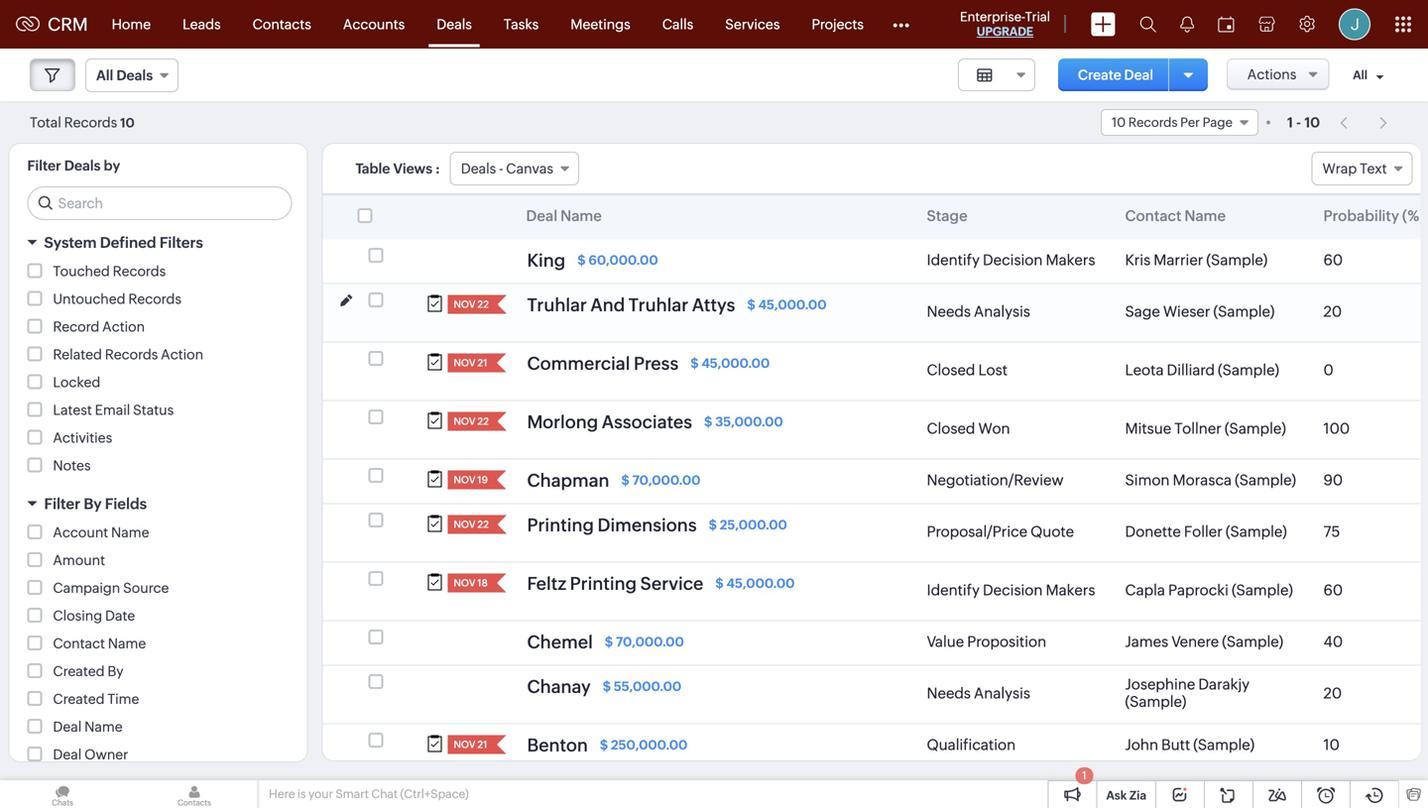Task type: locate. For each thing, give the bounding box(es) containing it.
(sample) right tollner
[[1225, 420, 1286, 437]]

text
[[1360, 161, 1387, 177]]

defined
[[100, 234, 156, 251]]

0 horizontal spatial 1
[[1082, 770, 1087, 782]]

(sample) for commercial press
[[1218, 361, 1279, 379]]

0 vertical spatial contact name
[[1125, 207, 1226, 225]]

identify decision makers for king
[[927, 251, 1095, 268]]

21 left benton
[[477, 739, 487, 750]]

deals left 'by'
[[64, 158, 101, 174]]

$ up printing dimensions
[[621, 473, 630, 488]]

calls link
[[646, 0, 709, 48]]

analysis down the proposition
[[974, 685, 1030, 702]]

1 vertical spatial filter
[[44, 495, 80, 513]]

(sample) inside josephine darakjy (sample)
[[1125, 693, 1186, 711]]

22 for morlong
[[477, 416, 489, 427]]

(sample)
[[1206, 251, 1268, 268], [1213, 303, 1275, 320], [1218, 361, 1279, 379], [1225, 420, 1286, 437], [1235, 471, 1296, 489], [1226, 523, 1287, 540], [1232, 581, 1293, 599], [1222, 633, 1283, 650], [1125, 693, 1186, 711], [1193, 736, 1255, 753]]

records left per
[[1128, 115, 1178, 130]]

1 horizontal spatial by
[[107, 663, 124, 679]]

created time
[[53, 691, 139, 707]]

0 vertical spatial $ 45,000.00
[[747, 297, 827, 312]]

records down the record action
[[105, 347, 158, 362]]

0 vertical spatial created
[[53, 663, 105, 679]]

0 vertical spatial 1
[[1287, 115, 1293, 130]]

2 identify decision makers from the top
[[927, 581, 1095, 599]]

0 vertical spatial 70,000.00
[[632, 473, 700, 488]]

contact
[[1125, 207, 1182, 225], [53, 636, 105, 652]]

deals - canvas
[[461, 161, 553, 177]]

1 created from the top
[[53, 663, 105, 679]]

action up related records action
[[102, 319, 145, 335]]

deals right :
[[461, 161, 496, 177]]

10 inside 'total records 10'
[[120, 116, 135, 130]]

identify down stage
[[927, 251, 980, 268]]

filter inside dropdown button
[[44, 495, 80, 513]]

2 vertical spatial $ 45,000.00
[[715, 576, 795, 591]]

7 nov from the top
[[454, 739, 475, 750]]

2 nov 22 link from the top
[[448, 412, 489, 431]]

1 vertical spatial nov 21
[[454, 739, 487, 750]]

printing down chapman link
[[527, 515, 594, 536]]

4 nov from the top
[[454, 474, 475, 485]]

action
[[102, 319, 145, 335], [161, 347, 203, 362]]

1 vertical spatial nov 22
[[454, 416, 489, 427]]

$ for printing dimensions
[[709, 518, 717, 532]]

1 vertical spatial analysis
[[974, 685, 1030, 702]]

1 nov from the top
[[454, 298, 475, 310]]

20 for truhlar and truhlar attys
[[1323, 303, 1342, 320]]

1 horizontal spatial deal name
[[526, 207, 602, 225]]

mitsue
[[1125, 420, 1171, 437]]

james
[[1125, 633, 1168, 650]]

1 vertical spatial decision
[[983, 581, 1043, 599]]

0 vertical spatial action
[[102, 319, 145, 335]]

by for created
[[107, 663, 124, 679]]

2 decision from the top
[[983, 581, 1043, 599]]

$ 45,000.00 for truhlar and truhlar attys
[[747, 297, 827, 312]]

closed left the won
[[927, 420, 975, 437]]

$ left 25,000.00
[[709, 518, 717, 532]]

5 nov from the top
[[454, 519, 475, 530]]

closed
[[927, 361, 975, 379], [927, 420, 975, 437]]

all for all
[[1353, 69, 1368, 82]]

navigation
[[1330, 108, 1398, 137]]

makers left kris
[[1046, 251, 1095, 268]]

45,000.00
[[758, 297, 827, 312], [701, 356, 770, 371], [726, 576, 795, 591]]

1 vertical spatial identify decision makers
[[927, 581, 1095, 599]]

by up time
[[107, 663, 124, 679]]

sage
[[1125, 303, 1160, 320]]

$ right attys
[[747, 297, 755, 312]]

0 horizontal spatial by
[[84, 495, 102, 513]]

identify decision makers down stage
[[927, 251, 1095, 268]]

$ 45,000.00 right attys
[[747, 297, 827, 312]]

$ 70,000.00 up dimensions
[[621, 473, 700, 488]]

deals inside all deals field
[[116, 67, 153, 83]]

1 makers from the top
[[1046, 251, 1095, 268]]

1 horizontal spatial contact
[[1125, 207, 1182, 225]]

contacts image
[[132, 780, 257, 808]]

0 vertical spatial 22
[[477, 298, 489, 310]]

60 up "40"
[[1323, 581, 1343, 599]]

records inside field
[[1128, 115, 1178, 130]]

1 vertical spatial nov 22 link
[[448, 412, 489, 431]]

1 nov 22 link from the top
[[448, 295, 489, 314]]

1 vertical spatial printing
[[570, 574, 637, 594]]

(sample) right butt at the right of page
[[1193, 736, 1255, 753]]

all inside field
[[96, 67, 113, 83]]

None field
[[958, 59, 1035, 91]]

projects link
[[796, 0, 880, 48]]

crm
[[48, 14, 88, 34]]

6 nov from the top
[[454, 577, 475, 589]]

0 vertical spatial nov 21 link
[[448, 354, 488, 372]]

0 vertical spatial 45,000.00
[[758, 297, 827, 312]]

$ left 250,000.00
[[600, 738, 608, 753]]

truhlar down king link
[[527, 295, 587, 315]]

0 vertical spatial identify decision makers
[[927, 251, 1095, 268]]

needs for chanay
[[927, 685, 971, 702]]

created up created time on the bottom left of page
[[53, 663, 105, 679]]

(sample) for printing dimensions
[[1226, 523, 1287, 540]]

contact name for probability
[[1125, 207, 1226, 225]]

45,000.00 down 25,000.00
[[726, 576, 795, 591]]

nov 22 for printing dimensions
[[454, 519, 489, 530]]

(%)
[[1402, 207, 1425, 225]]

1 vertical spatial 22
[[477, 416, 489, 427]]

$ left 35,000.00
[[704, 414, 712, 429]]

1 vertical spatial 1
[[1082, 770, 1087, 782]]

trial
[[1025, 9, 1050, 24]]

21 for benton
[[477, 739, 487, 750]]

$ 70,000.00 up $ 55,000.00
[[605, 635, 684, 649]]

All Deals field
[[85, 59, 179, 92]]

1 vertical spatial 70,000.00
[[616, 635, 684, 649]]

records for total
[[64, 115, 117, 130]]

signals element
[[1168, 0, 1206, 49]]

nov 21 link for commercial press
[[448, 354, 488, 372]]

1 decision from the top
[[983, 251, 1043, 268]]

needs down value
[[927, 685, 971, 702]]

contact name for created
[[53, 636, 146, 652]]

45,000.00 right attys
[[758, 297, 827, 312]]

- inside "field"
[[499, 161, 503, 177]]

needs analysis up qualification
[[927, 685, 1030, 702]]

1 60 from the top
[[1323, 251, 1343, 268]]

1 identify decision makers from the top
[[927, 251, 1095, 268]]

1 vertical spatial contact name
[[53, 636, 146, 652]]

here
[[269, 787, 295, 801]]

2 vertical spatial 45,000.00
[[726, 576, 795, 591]]

70,000.00 for chapman
[[632, 473, 700, 488]]

search image
[[1139, 16, 1156, 33]]

1 nov 21 from the top
[[454, 357, 487, 368]]

deal owner
[[53, 747, 128, 763]]

1 22 from the top
[[477, 298, 489, 310]]

60 for king
[[1323, 251, 1343, 268]]

0 vertical spatial 60
[[1323, 251, 1343, 268]]

value
[[927, 633, 964, 650]]

feltz printing service
[[527, 574, 703, 594]]

18
[[477, 577, 488, 589]]

0 vertical spatial analysis
[[974, 303, 1030, 320]]

closing date
[[53, 608, 135, 624]]

all down the profile element
[[1353, 69, 1368, 82]]

donette foller (sample) link
[[1125, 523, 1287, 540]]

$ 70,000.00 for chapman
[[621, 473, 700, 488]]

1 horizontal spatial 1
[[1287, 115, 1293, 130]]

$ 45,000.00 down 25,000.00
[[715, 576, 795, 591]]

1 vertical spatial 60
[[1323, 581, 1343, 599]]

morlong associates link
[[527, 412, 692, 433]]

3 nov 22 link from the top
[[448, 515, 489, 534]]

1 needs from the top
[[927, 303, 971, 320]]

dilliard
[[1167, 361, 1215, 379]]

1 vertical spatial $ 70,000.00
[[605, 635, 684, 649]]

and
[[590, 295, 625, 315]]

filter up account
[[44, 495, 80, 513]]

views
[[393, 161, 432, 177]]

create deal button
[[1058, 59, 1173, 91]]

1 vertical spatial by
[[107, 663, 124, 679]]

name down date in the bottom left of the page
[[108, 636, 146, 652]]

makers for feltz printing service
[[1046, 581, 1095, 599]]

45,000.00 up $ 35,000.00
[[701, 356, 770, 371]]

0 vertical spatial contact
[[1125, 207, 1182, 225]]

deal name up king
[[526, 207, 602, 225]]

1 vertical spatial -
[[499, 161, 503, 177]]

chanay
[[527, 677, 591, 697]]

contact name down the closing date
[[53, 636, 146, 652]]

2 truhlar from the left
[[629, 295, 688, 315]]

records down defined
[[113, 263, 166, 279]]

deals left "tasks" on the top of the page
[[437, 16, 472, 32]]

leads link
[[167, 0, 237, 48]]

quote
[[1031, 523, 1074, 540]]

2 makers from the top
[[1046, 581, 1095, 599]]

2 60 from the top
[[1323, 581, 1343, 599]]

10 Records Per Page field
[[1101, 109, 1258, 136]]

45,000.00 for feltz printing service
[[726, 576, 795, 591]]

2 needs analysis from the top
[[927, 685, 1030, 702]]

nov for morlong
[[454, 416, 475, 427]]

0 horizontal spatial contact name
[[53, 636, 146, 652]]

100
[[1323, 420, 1350, 437]]

0 vertical spatial needs
[[927, 303, 971, 320]]

1 needs analysis from the top
[[927, 303, 1030, 320]]

$ for benton
[[600, 738, 608, 753]]

deals inside deals link
[[437, 16, 472, 32]]

nov for feltz
[[454, 577, 475, 589]]

$ left 55,000.00 on the bottom
[[603, 679, 611, 694]]

0 horizontal spatial deal name
[[53, 719, 123, 735]]

deal name up deal owner
[[53, 719, 123, 735]]

19
[[477, 474, 488, 485]]

wieser
[[1163, 303, 1210, 320]]

0 vertical spatial printing
[[527, 515, 594, 536]]

2 21 from the top
[[477, 739, 487, 750]]

deal inside button
[[1124, 67, 1153, 83]]

simon
[[1125, 471, 1170, 489]]

70,000.00
[[632, 473, 700, 488], [616, 635, 684, 649]]

1 vertical spatial 20
[[1323, 685, 1342, 702]]

nov for commercial
[[454, 357, 475, 368]]

2 vertical spatial 22
[[477, 519, 489, 530]]

0 vertical spatial deal name
[[526, 207, 602, 225]]

1 horizontal spatial truhlar
[[629, 295, 688, 315]]

2 analysis from the top
[[974, 685, 1030, 702]]

2 vertical spatial nov 22 link
[[448, 515, 489, 534]]

wrap text
[[1322, 161, 1387, 177]]

0 horizontal spatial -
[[499, 161, 503, 177]]

0 vertical spatial filter
[[27, 158, 61, 174]]

system defined filters
[[44, 234, 203, 251]]

1 vertical spatial action
[[161, 347, 203, 362]]

all for all deals
[[96, 67, 113, 83]]

projects
[[812, 16, 864, 32]]

3 22 from the top
[[477, 519, 489, 530]]

deal left owner
[[53, 747, 82, 763]]

identify decision makers up the proposition
[[927, 581, 1095, 599]]

all
[[96, 67, 113, 83], [1353, 69, 1368, 82]]

calls
[[662, 16, 693, 32]]

nov for truhlar
[[454, 298, 475, 310]]

21
[[477, 357, 487, 368], [477, 739, 487, 750]]

(sample) right paprocki
[[1232, 581, 1293, 599]]

by up account name
[[84, 495, 102, 513]]

$ right service
[[715, 576, 724, 591]]

- left canvas
[[499, 161, 503, 177]]

action up status
[[161, 347, 203, 362]]

nov inside nov 19 link
[[454, 474, 475, 485]]

analysis for truhlar and truhlar attys
[[974, 303, 1030, 320]]

1 horizontal spatial contact name
[[1125, 207, 1226, 225]]

nov 22 for morlong associates
[[454, 416, 489, 427]]

activities
[[53, 430, 112, 446]]

2 nov 21 link from the top
[[448, 735, 488, 754]]

22
[[477, 298, 489, 310], [477, 416, 489, 427], [477, 519, 489, 530]]

1 vertical spatial needs
[[927, 685, 971, 702]]

enterprise-trial upgrade
[[960, 9, 1050, 38]]

$ right king
[[577, 253, 586, 268]]

deals down home link
[[116, 67, 153, 83]]

nov inside nov 18 link
[[454, 577, 475, 589]]

ask
[[1106, 789, 1127, 802]]

profile image
[[1339, 8, 1371, 40]]

0 vertical spatial nov 21
[[454, 357, 487, 368]]

closed for morlong associates
[[927, 420, 975, 437]]

1 truhlar from the left
[[527, 295, 587, 315]]

value proposition
[[927, 633, 1046, 650]]

all up 'total records 10'
[[96, 67, 113, 83]]

$ for chapman
[[621, 473, 630, 488]]

(sample) up "darakjy"
[[1222, 633, 1283, 650]]

nov 22 for truhlar and truhlar attys
[[454, 298, 489, 310]]

(sample) right wieser on the top of page
[[1213, 303, 1275, 320]]

deal name
[[526, 207, 602, 225], [53, 719, 123, 735]]

70,000.00 up 55,000.00 on the bottom
[[616, 635, 684, 649]]

- down actions
[[1296, 115, 1301, 130]]

1 vertical spatial needs analysis
[[927, 685, 1030, 702]]

analysis up lost
[[974, 303, 1030, 320]]

$ for morlong associates
[[704, 414, 712, 429]]

1 vertical spatial 21
[[477, 739, 487, 750]]

1 horizontal spatial all
[[1353, 69, 1368, 82]]

0 vertical spatial 20
[[1323, 303, 1342, 320]]

$ for king
[[577, 253, 586, 268]]

0 vertical spatial nov 22
[[454, 298, 489, 310]]

1 vertical spatial contact
[[53, 636, 105, 652]]

2 needs from the top
[[927, 685, 971, 702]]

0 horizontal spatial contact
[[53, 636, 105, 652]]

fields
[[105, 495, 147, 513]]

1 nov 22 from the top
[[454, 298, 489, 310]]

0 vertical spatial closed
[[927, 361, 975, 379]]

deal right create
[[1124, 67, 1153, 83]]

22 for printing
[[477, 519, 489, 530]]

proposition
[[967, 633, 1046, 650]]

contact up kris
[[1125, 207, 1182, 225]]

1 vertical spatial identify
[[927, 581, 980, 599]]

2 closed from the top
[[927, 420, 975, 437]]

record action
[[53, 319, 145, 335]]

contact down the closing
[[53, 636, 105, 652]]

filter down total
[[27, 158, 61, 174]]

2 nov 22 from the top
[[454, 416, 489, 427]]

contact name
[[1125, 207, 1226, 225], [53, 636, 146, 652]]

(sample) for chapman
[[1235, 471, 1296, 489]]

created down "created by"
[[53, 691, 105, 707]]

$ for chanay
[[603, 679, 611, 694]]

ask zia
[[1106, 789, 1146, 802]]

3 nov 22 from the top
[[454, 519, 489, 530]]

0 horizontal spatial truhlar
[[527, 295, 587, 315]]

needs up 'closed lost'
[[927, 303, 971, 320]]

2 20 from the top
[[1323, 685, 1342, 702]]

21 for commercial press
[[477, 357, 487, 368]]

(sample) right marrier in the top right of the page
[[1206, 251, 1268, 268]]

1 analysis from the top
[[974, 303, 1030, 320]]

decision
[[983, 251, 1043, 268], [983, 581, 1043, 599]]

- for 1
[[1296, 115, 1301, 130]]

printing
[[527, 515, 594, 536], [570, 574, 637, 594]]

1 vertical spatial makers
[[1046, 581, 1095, 599]]

0 horizontal spatial action
[[102, 319, 145, 335]]

2 identify from the top
[[927, 581, 980, 599]]

0 horizontal spatial all
[[96, 67, 113, 83]]

chats image
[[0, 780, 125, 808]]

created for created by
[[53, 663, 105, 679]]

status
[[133, 402, 174, 418]]

(sample) right foller
[[1226, 523, 1287, 540]]

your
[[308, 787, 333, 801]]

chat
[[371, 787, 398, 801]]

notes
[[53, 458, 91, 474]]

1 21 from the top
[[477, 357, 487, 368]]

1 nov 21 link from the top
[[448, 354, 488, 372]]

0 vertical spatial nov 22 link
[[448, 295, 489, 314]]

needs analysis up 'closed lost'
[[927, 303, 1030, 320]]

70,000.00 up dimensions
[[632, 473, 700, 488]]

21 left the commercial
[[477, 357, 487, 368]]

truhlar right and
[[629, 295, 688, 315]]

nov 21 for commercial press
[[454, 357, 487, 368]]

1 identify from the top
[[927, 251, 980, 268]]

printing right feltz
[[570, 574, 637, 594]]

1 vertical spatial created
[[53, 691, 105, 707]]

by inside dropdown button
[[84, 495, 102, 513]]

contact name up marrier in the top right of the page
[[1125, 207, 1226, 225]]

stage
[[927, 207, 968, 225]]

3 nov from the top
[[454, 416, 475, 427]]

1 for 1 - 10
[[1287, 115, 1293, 130]]

0 vertical spatial needs analysis
[[927, 303, 1030, 320]]

identify up value
[[927, 581, 980, 599]]

makers
[[1046, 251, 1095, 268], [1046, 581, 1095, 599]]

60 down probability
[[1323, 251, 1343, 268]]

needs for truhlar and truhlar attys
[[927, 303, 971, 320]]

1 vertical spatial nov 21 link
[[448, 735, 488, 754]]

touched records
[[53, 263, 166, 279]]

(sample) right morasca
[[1235, 471, 1296, 489]]

capla paprocki (sample) link
[[1125, 581, 1293, 599]]

20 down "40"
[[1323, 685, 1342, 702]]

(sample) right dilliard
[[1218, 361, 1279, 379]]

deal
[[1124, 67, 1153, 83], [526, 207, 558, 225], [53, 719, 82, 735], [53, 747, 82, 763]]

$ for feltz printing service
[[715, 576, 724, 591]]

$ 45,000.00
[[747, 297, 827, 312], [690, 356, 770, 371], [715, 576, 795, 591]]

1 closed from the top
[[927, 361, 975, 379]]

nov 21 link
[[448, 354, 488, 372], [448, 735, 488, 754]]

records down the "touched records"
[[128, 291, 181, 307]]

records right total
[[64, 115, 117, 130]]

chemel link
[[527, 632, 593, 653]]

closed left lost
[[927, 361, 975, 379]]

0 vertical spatial 21
[[477, 357, 487, 368]]

2 created from the top
[[53, 691, 105, 707]]

1 20 from the top
[[1323, 303, 1342, 320]]

josephine darakjy (sample)
[[1125, 676, 1250, 711]]

john butt (sample)
[[1125, 736, 1255, 753]]

2 22 from the top
[[477, 416, 489, 427]]

create deal
[[1078, 67, 1153, 83]]

$ right chemel
[[605, 635, 613, 649]]

$ 45,000.00 up $ 35,000.00
[[690, 356, 770, 371]]

$ for chemel
[[605, 635, 613, 649]]

deals link
[[421, 0, 488, 48]]

2 vertical spatial nov 22
[[454, 519, 489, 530]]

0 vertical spatial decision
[[983, 251, 1043, 268]]

-
[[1296, 115, 1301, 130], [499, 161, 503, 177]]

0 vertical spatial $ 70,000.00
[[621, 473, 700, 488]]

0 vertical spatial makers
[[1046, 251, 1095, 268]]

0 vertical spatial identify
[[927, 251, 980, 268]]

Search text field
[[28, 187, 291, 219]]

search element
[[1128, 0, 1168, 49]]

60 for feltz printing service
[[1323, 581, 1343, 599]]

0 vertical spatial -
[[1296, 115, 1301, 130]]

2 nov 21 from the top
[[454, 739, 487, 750]]

1 horizontal spatial -
[[1296, 115, 1301, 130]]

contact for created
[[53, 636, 105, 652]]

service
[[640, 574, 703, 594]]

1 vertical spatial 45,000.00
[[701, 356, 770, 371]]

1 vertical spatial closed
[[927, 420, 975, 437]]

20 up 0
[[1323, 303, 1342, 320]]

1 - 10
[[1287, 115, 1320, 130]]

capla
[[1125, 581, 1165, 599]]

makers for king
[[1046, 251, 1095, 268]]

0 vertical spatial by
[[84, 495, 102, 513]]

makers down quote
[[1046, 581, 1095, 599]]

(sample) up john
[[1125, 693, 1186, 711]]

2 nov from the top
[[454, 357, 475, 368]]

king link
[[527, 250, 566, 271]]



Task type: vqa. For each thing, say whether or not it's contained in the screenshot.
the Latest at the left
yes



Task type: describe. For each thing, give the bounding box(es) containing it.
kris marrier (sample)
[[1125, 251, 1268, 268]]

associates
[[602, 412, 692, 432]]

marrier
[[1154, 251, 1203, 268]]

profile element
[[1327, 0, 1382, 48]]

total
[[30, 115, 61, 130]]

james venere (sample) link
[[1125, 633, 1283, 650]]

contact for probability
[[1125, 207, 1182, 225]]

chanay link
[[527, 677, 591, 697]]

josephine darakjy (sample) link
[[1125, 676, 1304, 711]]

filter for filter by fields
[[44, 495, 80, 513]]

press
[[634, 354, 679, 374]]

nov 19 link
[[448, 471, 488, 489]]

services link
[[709, 0, 796, 48]]

create
[[1078, 67, 1121, 83]]

identify for feltz printing service
[[927, 581, 980, 599]]

$ right the press
[[690, 356, 699, 371]]

$ 70,000.00 for chemel
[[605, 635, 684, 649]]

account
[[53, 525, 108, 540]]

created for created time
[[53, 691, 105, 707]]

name up kris marrier (sample) link
[[1184, 207, 1226, 225]]

decision for feltz printing service
[[983, 581, 1043, 599]]

create menu image
[[1091, 12, 1116, 36]]

decision for king
[[983, 251, 1043, 268]]

printing dimensions
[[527, 515, 697, 536]]

identify for king
[[927, 251, 980, 268]]

nov 21 for benton
[[454, 739, 487, 750]]

1 for 1
[[1082, 770, 1087, 782]]

per
[[1180, 115, 1200, 130]]

nov 22 link for printing dimensions
[[448, 515, 489, 534]]

analysis for chanay
[[974, 685, 1030, 702]]

closed won
[[927, 420, 1010, 437]]

simon morasca (sample) link
[[1125, 471, 1296, 489]]

leads
[[183, 16, 221, 32]]

nov 22 link for morlong associates
[[448, 412, 489, 431]]

donette
[[1125, 523, 1181, 540]]

chemel
[[527, 632, 593, 653]]

home
[[112, 16, 151, 32]]

canvas
[[506, 161, 553, 177]]

Wrap Text field
[[1312, 152, 1413, 185]]

total records 10
[[30, 115, 135, 130]]

deal up deal owner
[[53, 719, 82, 735]]

Other Modules field
[[880, 8, 922, 40]]

10 inside field
[[1112, 115, 1126, 130]]

identify decision makers for feltz printing service
[[927, 581, 1095, 599]]

name up owner
[[84, 719, 123, 735]]

$ 45,000.00 for feltz printing service
[[715, 576, 795, 591]]

20 for chanay
[[1323, 685, 1342, 702]]

tasks link
[[488, 0, 555, 48]]

nov for printing
[[454, 519, 475, 530]]

deals inside deals - canvas "field"
[[461, 161, 496, 177]]

75
[[1323, 523, 1340, 540]]

22 for truhlar
[[477, 298, 489, 310]]

1 horizontal spatial action
[[161, 347, 203, 362]]

donette foller (sample)
[[1125, 523, 1287, 540]]

$ 35,000.00
[[704, 414, 783, 429]]

won
[[978, 420, 1010, 437]]

time
[[107, 691, 139, 707]]

$ for truhlar and truhlar attys
[[747, 297, 755, 312]]

closed for commercial press
[[927, 361, 975, 379]]

(sample) for chanay
[[1125, 693, 1186, 711]]

commercial press
[[527, 354, 679, 374]]

70,000.00 for chemel
[[616, 635, 684, 649]]

25,000.00
[[720, 518, 787, 532]]

create menu element
[[1079, 0, 1128, 48]]

90
[[1323, 471, 1343, 489]]

sage wieser (sample)
[[1125, 303, 1275, 320]]

nov 19
[[454, 474, 488, 485]]

accounts
[[343, 16, 405, 32]]

leota dilliard (sample) link
[[1125, 361, 1279, 379]]

tasks
[[504, 16, 539, 32]]

records for touched
[[113, 263, 166, 279]]

size image
[[977, 66, 993, 84]]

(sample) for benton
[[1193, 736, 1255, 753]]

nov 22 link for truhlar and truhlar attys
[[448, 295, 489, 314]]

(sample) for king
[[1206, 251, 1268, 268]]

needs analysis for truhlar and truhlar attys
[[927, 303, 1030, 320]]

chapman link
[[527, 471, 609, 491]]

records for untouched
[[128, 291, 181, 307]]

Deals - Canvas field
[[450, 152, 579, 185]]

- for deals
[[499, 161, 503, 177]]

probability
[[1323, 207, 1399, 225]]

filter by fields button
[[9, 486, 307, 522]]

john
[[1125, 736, 1158, 753]]

printing dimensions link
[[527, 515, 697, 536]]

calendar image
[[1218, 16, 1235, 32]]

probability (%)
[[1323, 207, 1425, 225]]

untouched
[[53, 291, 125, 307]]

by for filter
[[84, 495, 102, 513]]

(sample) for morlong associates
[[1225, 420, 1286, 437]]

feltz printing service link
[[527, 574, 703, 594]]

records for related
[[105, 347, 158, 362]]

closing
[[53, 608, 102, 624]]

filter by fields
[[44, 495, 147, 513]]

needs analysis for chanay
[[927, 685, 1030, 702]]

250,000.00
[[611, 738, 687, 753]]

feltz
[[527, 574, 566, 594]]

table
[[356, 161, 390, 177]]

related
[[53, 347, 102, 362]]

name up king
[[560, 207, 602, 225]]

records for 10
[[1128, 115, 1178, 130]]

crm link
[[16, 14, 88, 34]]

morasca
[[1173, 471, 1232, 489]]

touched
[[53, 263, 110, 279]]

source
[[123, 580, 169, 596]]

(sample) for feltz printing service
[[1232, 581, 1293, 599]]

home link
[[96, 0, 167, 48]]

commercial
[[527, 354, 630, 374]]

$ 25,000.00
[[709, 518, 787, 532]]

name down fields
[[111, 525, 149, 540]]

latest
[[53, 402, 92, 418]]

sage wieser (sample) link
[[1125, 303, 1275, 320]]

55,000.00
[[614, 679, 681, 694]]

all deals
[[96, 67, 153, 83]]

actions
[[1247, 66, 1296, 82]]

table views :
[[356, 161, 440, 177]]

system
[[44, 234, 97, 251]]

related records action
[[53, 347, 203, 362]]

foller
[[1184, 523, 1223, 540]]

45,000.00 for truhlar and truhlar attys
[[758, 297, 827, 312]]

tollner
[[1174, 420, 1222, 437]]

(sample) for chemel
[[1222, 633, 1283, 650]]

1 vertical spatial deal name
[[53, 719, 123, 735]]

nov 21 link for benton
[[448, 735, 488, 754]]

10 records per page
[[1112, 115, 1233, 130]]

amount
[[53, 552, 105, 568]]

accounts link
[[327, 0, 421, 48]]

untouched records
[[53, 291, 181, 307]]

leota dilliard (sample)
[[1125, 361, 1279, 379]]

(sample) for truhlar and truhlar attys
[[1213, 303, 1275, 320]]

signals image
[[1180, 16, 1194, 33]]

60,000.00
[[588, 253, 658, 268]]

filter for filter deals by
[[27, 158, 61, 174]]

by
[[104, 158, 120, 174]]

0
[[1323, 361, 1334, 379]]

1 vertical spatial $ 45,000.00
[[690, 356, 770, 371]]

benton
[[527, 735, 588, 756]]

meetings
[[570, 16, 630, 32]]

qualification
[[927, 736, 1016, 753]]

deal up king
[[526, 207, 558, 225]]



